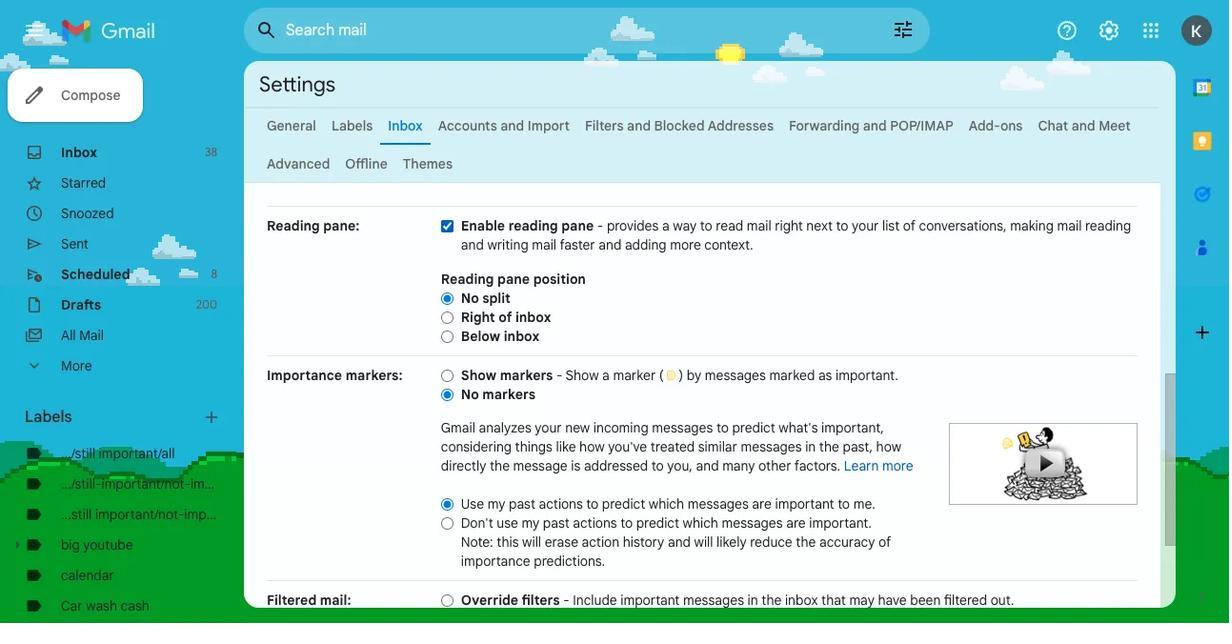 Task type: describe. For each thing, give the bounding box(es) containing it.
and right chat
[[1072, 117, 1095, 134]]

Use my past actions to predict which messages are important to me. radio
[[441, 497, 453, 512]]

below inbox
[[461, 328, 540, 345]]

predictions.
[[534, 553, 605, 570]]

actions inside don't use my past actions to predict which messages are important. note: this will erase action history and will likely reduce the accuracy of importance predictions.
[[573, 515, 617, 532]]

me.
[[853, 495, 876, 513]]

1 vertical spatial inbox link
[[61, 144, 97, 161]]

2 vertical spatial inbox
[[785, 592, 818, 609]]

filters
[[585, 117, 624, 134]]

- for show
[[556, 367, 563, 384]]

snoozed
[[61, 205, 114, 222]]

importance markers:
[[267, 367, 403, 384]]

right
[[461, 309, 495, 326]]

support image
[[1056, 19, 1079, 42]]

enable reading pane
[[461, 217, 594, 234]]

)
[[679, 367, 683, 384]]

gmail
[[441, 419, 475, 436]]

add-
[[969, 117, 1000, 134]]

to right next
[[836, 217, 849, 234]]

big youtube link
[[61, 536, 133, 554]]

forwarding and pop/imap link
[[789, 117, 954, 134]]

as
[[818, 367, 832, 384]]

chat
[[1038, 117, 1068, 134]]

labels navigation
[[0, 61, 250, 623]]

important down factors.
[[775, 495, 834, 513]]

in inside gmail analyzes your new incoming messages to predict what's important, considering things like how you've treated similar messages in the past, how directly the message is addressed to you, and many other factors.
[[805, 438, 816, 455]]

conversations,
[[919, 217, 1007, 234]]

- provides a way to read mail right next to your list of conversations, making mail reading and writing mail faster and adding more context.
[[461, 217, 1131, 253]]

no split
[[461, 290, 511, 307]]

to right way
[[700, 217, 713, 234]]

faster
[[560, 236, 595, 253]]

1 vertical spatial more
[[882, 457, 913, 475]]

0 horizontal spatial mail
[[532, 236, 557, 253]]

messages inside don't use my past actions to predict which messages are important. note: this will erase action history and will likely reduce the accuracy of importance predictions.
[[722, 515, 783, 532]]

starred
[[61, 174, 106, 192]]

compose button
[[8, 69, 143, 122]]

chat and meet
[[1038, 117, 1131, 134]]

override filters - include important messages in the inbox that may have been filtered out.
[[461, 592, 1014, 609]]

.../still-important/not-important
[[61, 475, 250, 493]]

importance
[[461, 553, 530, 570]]

pane:
[[323, 217, 360, 234]]

list
[[882, 217, 900, 234]]

important/all
[[99, 445, 175, 462]]

past,
[[843, 438, 873, 455]]

incoming
[[593, 419, 649, 436]]

accounts and import
[[438, 117, 570, 134]]

add-ons
[[969, 117, 1023, 134]]

0 vertical spatial actions
[[539, 495, 583, 513]]

2 horizontal spatial mail
[[1057, 217, 1082, 234]]

important,
[[821, 419, 884, 436]]

learn more
[[844, 457, 913, 475]]

forwarding and pop/imap
[[789, 117, 954, 134]]

and left the import
[[501, 117, 524, 134]]

writing
[[487, 236, 529, 253]]

scheduled link
[[61, 266, 130, 283]]

important up the ...still important/not-important link
[[190, 475, 250, 493]]

next
[[806, 217, 833, 234]]

.../still important/all
[[61, 445, 175, 462]]

include
[[573, 592, 617, 609]]

addresses
[[708, 117, 774, 134]]

right
[[775, 217, 803, 234]]

no for no split
[[461, 290, 479, 307]]

reading pane:
[[267, 217, 360, 234]]

use my past actions to predict which messages are important to me.
[[461, 495, 876, 513]]

blocked
[[654, 117, 705, 134]]

you've
[[608, 438, 647, 455]]

- inside - provides a way to read mail right next to your list of conversations, making mail reading and writing mail faster and adding more context.
[[597, 217, 603, 234]]

learn more link
[[844, 457, 913, 475]]

...still important/not-important link
[[61, 506, 243, 523]]

scheduled
[[61, 266, 130, 283]]

position
[[533, 271, 586, 288]]

1 vertical spatial of
[[499, 309, 512, 326]]

- for include
[[563, 592, 569, 609]]

been
[[910, 592, 941, 609]]

which inside don't use my past actions to predict which messages are important. note: this will erase action history and will likely reduce the accuracy of importance predictions.
[[683, 515, 718, 532]]

.../still important/all link
[[61, 445, 175, 462]]

new
[[565, 419, 590, 436]]

enable
[[461, 217, 505, 234]]

0 vertical spatial important.
[[836, 367, 898, 384]]

addressed
[[584, 457, 648, 475]]

reading inside - provides a way to read mail right next to your list of conversations, making mail reading and writing mail faster and adding more context.
[[1085, 217, 1131, 234]]

likely
[[717, 534, 747, 551]]

gmail image
[[61, 11, 165, 50]]

out.
[[991, 592, 1014, 609]]

the down reduce
[[762, 592, 782, 609]]

override
[[461, 592, 518, 609]]

below
[[461, 328, 500, 345]]

settings
[[259, 71, 336, 97]]

accuracy
[[819, 534, 875, 551]]

0 vertical spatial which
[[649, 495, 684, 513]]

general link
[[267, 117, 316, 134]]

to left you,
[[652, 457, 664, 475]]

sent
[[61, 235, 89, 253]]

more inside - provides a way to read mail right next to your list of conversations, making mail reading and writing mail faster and adding more context.
[[670, 236, 701, 253]]

other
[[759, 457, 791, 475]]

important right include
[[621, 592, 680, 609]]

things
[[515, 438, 553, 455]]

sent link
[[61, 235, 89, 253]]

messages down likely
[[683, 592, 744, 609]]

meet
[[1099, 117, 1131, 134]]

messages up likely
[[688, 495, 749, 513]]

mail
[[79, 327, 104, 344]]

to inside don't use my past actions to predict which messages are important. note: this will erase action history and will likely reduce the accuracy of importance predictions.
[[620, 515, 633, 532]]

wash
[[86, 597, 117, 615]]

many
[[722, 457, 755, 475]]

filtered
[[944, 592, 987, 609]]

messages right by
[[705, 367, 766, 384]]

.../still-important/not-important link
[[61, 475, 250, 493]]

ons
[[1000, 117, 1023, 134]]

important down .../still-important/not-important 'link'
[[184, 506, 243, 523]]

big
[[61, 536, 80, 554]]

message
[[513, 457, 568, 475]]

labels for labels link
[[331, 117, 373, 134]]

(
[[659, 367, 664, 384]]

show markers - show a marker (
[[461, 367, 667, 384]]

right of inbox
[[461, 309, 551, 326]]

Below inbox radio
[[441, 330, 453, 344]]

and inside gmail analyzes your new incoming messages to predict what's important, considering things like how you've treated similar messages in the past, how directly the message is addressed to you, and many other factors.
[[696, 457, 719, 475]]



Task type: locate. For each thing, give the bounding box(es) containing it.
- left provides
[[597, 217, 603, 234]]

inbox up below inbox
[[515, 309, 551, 326]]

1 horizontal spatial reading
[[1085, 217, 1131, 234]]

0 vertical spatial in
[[805, 438, 816, 455]]

to up history
[[620, 515, 633, 532]]

the right reduce
[[796, 534, 816, 551]]

0 vertical spatial inbox
[[515, 309, 551, 326]]

is
[[571, 457, 581, 475]]

predict inside gmail analyzes your new incoming messages to predict what's important, considering things like how you've treated similar messages in the past, how directly the message is addressed to you, and many other factors.
[[732, 419, 775, 436]]

2 will from the left
[[694, 534, 713, 551]]

cash
[[121, 597, 149, 615]]

mail right making on the right top of page
[[1057, 217, 1082, 234]]

0 vertical spatial markers
[[500, 367, 553, 384]]

gmail analyzes your new incoming messages to predict what's important, considering things like how you've treated similar messages in the past, how directly the message is addressed to you, and many other factors.
[[441, 419, 901, 475]]

1 vertical spatial labels
[[25, 408, 72, 427]]

past
[[509, 495, 535, 513], [543, 515, 570, 532]]

2 show from the left
[[566, 367, 599, 384]]

0 horizontal spatial -
[[556, 367, 563, 384]]

1 horizontal spatial show
[[566, 367, 599, 384]]

a inside - provides a way to read mail right next to your list of conversations, making mail reading and writing mail faster and adding more context.
[[662, 217, 670, 234]]

how up "learn more"
[[876, 438, 901, 455]]

a left way
[[662, 217, 670, 234]]

1 vertical spatial past
[[543, 515, 570, 532]]

past up use
[[509, 495, 535, 513]]

offline
[[345, 155, 388, 172]]

labels heading
[[25, 408, 202, 427]]

0 vertical spatial labels
[[331, 117, 373, 134]]

1 horizontal spatial are
[[786, 515, 806, 532]]

important/not- down .../still-important/not-important 'link'
[[95, 506, 184, 523]]

car wash cash
[[61, 597, 149, 615]]

snoozed link
[[61, 205, 114, 222]]

may
[[849, 592, 875, 609]]

more
[[61, 357, 92, 374]]

important/not- up ...still important/not-important
[[101, 475, 190, 493]]

accounts and import link
[[438, 117, 570, 134]]

1 vertical spatial which
[[683, 515, 718, 532]]

38
[[205, 145, 217, 159]]

0 horizontal spatial inbox link
[[61, 144, 97, 161]]

advanced
[[267, 155, 330, 172]]

1 reading from the left
[[509, 217, 558, 234]]

labels inside navigation
[[25, 408, 72, 427]]

show left marker
[[566, 367, 599, 384]]

your inside - provides a way to read mail right next to your list of conversations, making mail reading and writing mail faster and adding more context.
[[852, 217, 879, 234]]

you,
[[667, 457, 693, 475]]

1 horizontal spatial pane
[[561, 217, 594, 234]]

of up below inbox
[[499, 309, 512, 326]]

my inside don't use my past actions to predict which messages are important. note: this will erase action history and will likely reduce the accuracy of importance predictions.
[[522, 515, 540, 532]]

1 horizontal spatial will
[[694, 534, 713, 551]]

1 horizontal spatial in
[[805, 438, 816, 455]]

.../still-
[[61, 475, 101, 493]]

reading right making on the right top of page
[[1085, 217, 1131, 234]]

0 horizontal spatial how
[[579, 438, 605, 455]]

2 vertical spatial of
[[879, 534, 891, 551]]

by
[[687, 367, 702, 384]]

predict inside don't use my past actions to predict which messages are important. note: this will erase action history and will likely reduce the accuracy of importance predictions.
[[636, 515, 679, 532]]

my
[[488, 495, 505, 513], [522, 515, 540, 532]]

are inside don't use my past actions to predict which messages are important. note: this will erase action history and will likely reduce the accuracy of importance predictions.
[[786, 515, 806, 532]]

1 vertical spatial pane
[[497, 271, 530, 288]]

0 vertical spatial predict
[[732, 419, 775, 436]]

No markers radio
[[441, 388, 453, 402]]

No split radio
[[441, 291, 453, 306]]

that
[[821, 592, 846, 609]]

a left marker
[[602, 367, 610, 384]]

1 vertical spatial -
[[556, 367, 563, 384]]

pane up split
[[497, 271, 530, 288]]

all mail
[[61, 327, 104, 344]]

1 horizontal spatial your
[[852, 217, 879, 234]]

0 vertical spatial are
[[752, 495, 772, 513]]

this
[[497, 534, 519, 551]]

tab list
[[1176, 61, 1229, 555]]

actions up 'action'
[[573, 515, 617, 532]]

labels up offline "link"
[[331, 117, 373, 134]]

important. right as
[[836, 367, 898, 384]]

show up no markers
[[461, 367, 497, 384]]

0 vertical spatial important/not-
[[101, 475, 190, 493]]

which up likely
[[683, 515, 718, 532]]

of inside - provides a way to read mail right next to your list of conversations, making mail reading and writing mail faster and adding more context.
[[903, 217, 916, 234]]

use
[[461, 495, 484, 513]]

0 vertical spatial of
[[903, 217, 916, 234]]

0 vertical spatial more
[[670, 236, 701, 253]]

None checkbox
[[441, 219, 453, 233]]

reading up 'no split'
[[441, 271, 494, 288]]

general
[[267, 117, 316, 134]]

filters and blocked addresses link
[[585, 117, 774, 134]]

more
[[670, 236, 701, 253], [882, 457, 913, 475]]

and down enable
[[461, 236, 484, 253]]

0 vertical spatial pane
[[561, 217, 594, 234]]

making
[[1010, 217, 1054, 234]]

2 no from the top
[[461, 386, 479, 403]]

Right of inbox radio
[[441, 310, 453, 325]]

which up don't use my past actions to predict which messages are important. note: this will erase action history and will likely reduce the accuracy of importance predictions.
[[649, 495, 684, 513]]

my right use
[[522, 515, 540, 532]]

and right filters
[[627, 117, 651, 134]]

1 vertical spatial my
[[522, 515, 540, 532]]

way
[[673, 217, 697, 234]]

None search field
[[244, 8, 930, 53]]

labels for labels heading
[[25, 408, 72, 427]]

more down way
[[670, 236, 701, 253]]

mail down enable reading pane
[[532, 236, 557, 253]]

a
[[662, 217, 670, 234], [602, 367, 610, 384]]

messages
[[705, 367, 766, 384], [652, 419, 713, 436], [741, 438, 802, 455], [688, 495, 749, 513], [722, 515, 783, 532], [683, 592, 744, 609]]

1 vertical spatial a
[[602, 367, 610, 384]]

the up factors.
[[819, 438, 839, 455]]

reading up writing
[[509, 217, 558, 234]]

show
[[461, 367, 497, 384], [566, 367, 599, 384]]

drafts
[[61, 296, 101, 313]]

0 vertical spatial inbox link
[[388, 117, 423, 134]]

inbox link up 'themes'
[[388, 117, 423, 134]]

1 vertical spatial no
[[461, 386, 479, 403]]

0 horizontal spatial a
[[602, 367, 610, 384]]

markers:
[[346, 367, 403, 384]]

2 horizontal spatial of
[[903, 217, 916, 234]]

markers up analyzes
[[482, 386, 536, 403]]

0 horizontal spatial show
[[461, 367, 497, 384]]

your
[[852, 217, 879, 234], [535, 419, 562, 436]]

0 horizontal spatial will
[[522, 534, 541, 551]]

markers for no
[[482, 386, 536, 403]]

0 horizontal spatial pane
[[497, 271, 530, 288]]

0 horizontal spatial inbox
[[61, 144, 97, 161]]

pop/imap
[[890, 117, 954, 134]]

filtered
[[267, 592, 317, 609]]

inbox up starred link
[[61, 144, 97, 161]]

None radio
[[441, 369, 453, 383], [441, 593, 453, 608], [441, 369, 453, 383], [441, 593, 453, 608]]

adding
[[625, 236, 667, 253]]

chat and meet link
[[1038, 117, 1131, 134]]

1 no from the top
[[461, 290, 479, 307]]

1 vertical spatial inbox
[[61, 144, 97, 161]]

add-ons link
[[969, 117, 1023, 134]]

inbox for the rightmost 'inbox' link
[[388, 117, 423, 134]]

Search mail text field
[[286, 21, 839, 40]]

advanced search options image
[[884, 10, 922, 49]]

will left likely
[[694, 534, 713, 551]]

0 horizontal spatial reading
[[509, 217, 558, 234]]

predict
[[732, 419, 775, 436], [602, 495, 645, 513], [636, 515, 679, 532]]

1 vertical spatial predict
[[602, 495, 645, 513]]

0 vertical spatial my
[[488, 495, 505, 513]]

1 vertical spatial important/not-
[[95, 506, 184, 523]]

pane up faster
[[561, 217, 594, 234]]

1 vertical spatial actions
[[573, 515, 617, 532]]

1 horizontal spatial a
[[662, 217, 670, 234]]

1 horizontal spatial labels
[[331, 117, 373, 134]]

0 horizontal spatial past
[[509, 495, 535, 513]]

your up things
[[535, 419, 562, 436]]

0 vertical spatial reading
[[267, 217, 320, 234]]

1 vertical spatial in
[[748, 592, 758, 609]]

2 vertical spatial predict
[[636, 515, 679, 532]]

provides
[[607, 217, 659, 234]]

of
[[903, 217, 916, 234], [499, 309, 512, 326], [879, 534, 891, 551]]

split
[[482, 290, 511, 307]]

actions up erase
[[539, 495, 583, 513]]

drafts link
[[61, 296, 101, 313]]

analyzes
[[479, 419, 531, 436]]

settings image
[[1098, 19, 1121, 42]]

action
[[582, 534, 619, 551]]

0 vertical spatial -
[[597, 217, 603, 234]]

like
[[556, 438, 576, 455]]

1 horizontal spatial more
[[882, 457, 913, 475]]

reading left pane:
[[267, 217, 320, 234]]

inbox for bottommost 'inbox' link
[[61, 144, 97, 161]]

how down new
[[579, 438, 605, 455]]

2 vertical spatial -
[[563, 592, 569, 609]]

2 horizontal spatial -
[[597, 217, 603, 234]]

no up right
[[461, 290, 479, 307]]

0 vertical spatial a
[[662, 217, 670, 234]]

1 horizontal spatial inbox link
[[388, 117, 423, 134]]

in down reduce
[[748, 592, 758, 609]]

None radio
[[441, 516, 453, 531]]

inbox up 'themes'
[[388, 117, 423, 134]]

1 horizontal spatial past
[[543, 515, 570, 532]]

1 horizontal spatial my
[[522, 515, 540, 532]]

1 horizontal spatial mail
[[747, 217, 771, 234]]

0 horizontal spatial are
[[752, 495, 772, 513]]

to up 'action'
[[586, 495, 599, 513]]

past inside don't use my past actions to predict which messages are important. note: this will erase action history and will likely reduce the accuracy of importance predictions.
[[543, 515, 570, 532]]

past up erase
[[543, 515, 570, 532]]

of right 'accuracy'
[[879, 534, 891, 551]]

predict down the addressed
[[602, 495, 645, 513]]

reading for reading pane:
[[267, 217, 320, 234]]

mail right read
[[747, 217, 771, 234]]

of inside don't use my past actions to predict which messages are important. note: this will erase action history and will likely reduce the accuracy of importance predictions.
[[879, 534, 891, 551]]

0 vertical spatial inbox
[[388, 117, 423, 134]]

car wash cash link
[[61, 597, 149, 615]]

0 vertical spatial past
[[509, 495, 535, 513]]

filters
[[522, 592, 560, 609]]

inbox down "right of inbox"
[[504, 328, 540, 345]]

2 how from the left
[[876, 438, 901, 455]]

no for no markers
[[461, 386, 479, 403]]

1 vertical spatial important.
[[809, 515, 872, 532]]

will right this
[[522, 534, 541, 551]]

what's
[[779, 419, 818, 436]]

marked
[[769, 367, 815, 384]]

to up similar
[[716, 419, 729, 436]]

1 vertical spatial your
[[535, 419, 562, 436]]

youtube
[[83, 536, 133, 554]]

calendar
[[61, 567, 114, 584]]

labels
[[331, 117, 373, 134], [25, 408, 72, 427]]

how
[[579, 438, 605, 455], [876, 438, 901, 455]]

...still important/not-important
[[61, 506, 243, 523]]

of right the list
[[903, 217, 916, 234]]

and inside don't use my past actions to predict which messages are important. note: this will erase action history and will likely reduce the accuracy of importance predictions.
[[668, 534, 691, 551]]

1 horizontal spatial inbox
[[388, 117, 423, 134]]

main menu image
[[23, 19, 46, 42]]

important/not- for ...still
[[95, 506, 184, 523]]

.../still
[[61, 445, 95, 462]]

your inside gmail analyzes your new incoming messages to predict what's important, considering things like how you've treated similar messages in the past, how directly the message is addressed to you, and many other factors.
[[535, 419, 562, 436]]

learn
[[844, 457, 879, 475]]

calendar link
[[61, 567, 114, 584]]

history
[[623, 534, 664, 551]]

inbox
[[388, 117, 423, 134], [61, 144, 97, 161]]

predict down use my past actions to predict which messages are important to me.
[[636, 515, 679, 532]]

and left pop/imap
[[863, 117, 887, 134]]

0 horizontal spatial my
[[488, 495, 505, 513]]

important/not- for .../still-
[[101, 475, 190, 493]]

forwarding
[[789, 117, 860, 134]]

and right history
[[668, 534, 691, 551]]

the inside don't use my past actions to predict which messages are important. note: this will erase action history and will likely reduce the accuracy of importance predictions.
[[796, 534, 816, 551]]

the down considering
[[490, 457, 510, 475]]

don't use my past actions to predict which messages are important. note: this will erase action history and will likely reduce the accuracy of importance predictions.
[[461, 515, 891, 570]]

search mail image
[[250, 13, 284, 48]]

use
[[497, 515, 518, 532]]

inbox
[[515, 309, 551, 326], [504, 328, 540, 345], [785, 592, 818, 609]]

labels up .../still
[[25, 408, 72, 427]]

1 horizontal spatial of
[[879, 534, 891, 551]]

context.
[[704, 236, 753, 253]]

which
[[649, 495, 684, 513], [683, 515, 718, 532]]

messages up 'treated'
[[652, 419, 713, 436]]

importance
[[267, 367, 342, 384]]

0 horizontal spatial in
[[748, 592, 758, 609]]

1 horizontal spatial -
[[563, 592, 569, 609]]

1 how from the left
[[579, 438, 605, 455]]

inbox inside labels navigation
[[61, 144, 97, 161]]

0 horizontal spatial of
[[499, 309, 512, 326]]

factors.
[[794, 457, 841, 475]]

1 vertical spatial are
[[786, 515, 806, 532]]

8
[[211, 267, 217, 281]]

inbox link up starred link
[[61, 144, 97, 161]]

0 horizontal spatial labels
[[25, 408, 72, 427]]

0 horizontal spatial reading
[[267, 217, 320, 234]]

0 vertical spatial your
[[852, 217, 879, 234]]

link to an instructional video for priority inbox image
[[949, 423, 1138, 505]]

0 horizontal spatial more
[[670, 236, 701, 253]]

1 vertical spatial reading
[[441, 271, 494, 288]]

in
[[805, 438, 816, 455], [748, 592, 758, 609]]

in up factors.
[[805, 438, 816, 455]]

messages up other
[[741, 438, 802, 455]]

more right learn
[[882, 457, 913, 475]]

important.
[[836, 367, 898, 384], [809, 515, 872, 532]]

my up use
[[488, 495, 505, 513]]

considering
[[441, 438, 512, 455]]

1 show from the left
[[461, 367, 497, 384]]

1 will from the left
[[522, 534, 541, 551]]

2 reading from the left
[[1085, 217, 1131, 234]]

no right 'no markers' radio
[[461, 386, 479, 403]]

and down provides
[[599, 236, 622, 253]]

markers up no markers
[[500, 367, 553, 384]]

1 vertical spatial markers
[[482, 386, 536, 403]]

inbox left the that
[[785, 592, 818, 609]]

important. up 'accuracy'
[[809, 515, 872, 532]]

- right "filters"
[[563, 592, 569, 609]]

reading for reading pane position
[[441, 271, 494, 288]]

labels link
[[331, 117, 373, 134]]

predict up similar
[[732, 419, 775, 436]]

to left 'me.'
[[838, 495, 850, 513]]

your left the list
[[852, 217, 879, 234]]

- up like
[[556, 367, 563, 384]]

markers for show
[[500, 367, 553, 384]]

important. inside don't use my past actions to predict which messages are important. note: this will erase action history and will likely reduce the accuracy of importance predictions.
[[809, 515, 872, 532]]

more button
[[0, 351, 229, 381]]

0 horizontal spatial your
[[535, 419, 562, 436]]

1 vertical spatial inbox
[[504, 328, 540, 345]]

all
[[61, 327, 76, 344]]

1 horizontal spatial how
[[876, 438, 901, 455]]

1 horizontal spatial reading
[[441, 271, 494, 288]]

messages up reduce
[[722, 515, 783, 532]]

0 vertical spatial no
[[461, 290, 479, 307]]

and down similar
[[696, 457, 719, 475]]



Task type: vqa. For each thing, say whether or not it's contained in the screenshot.
similar
yes



